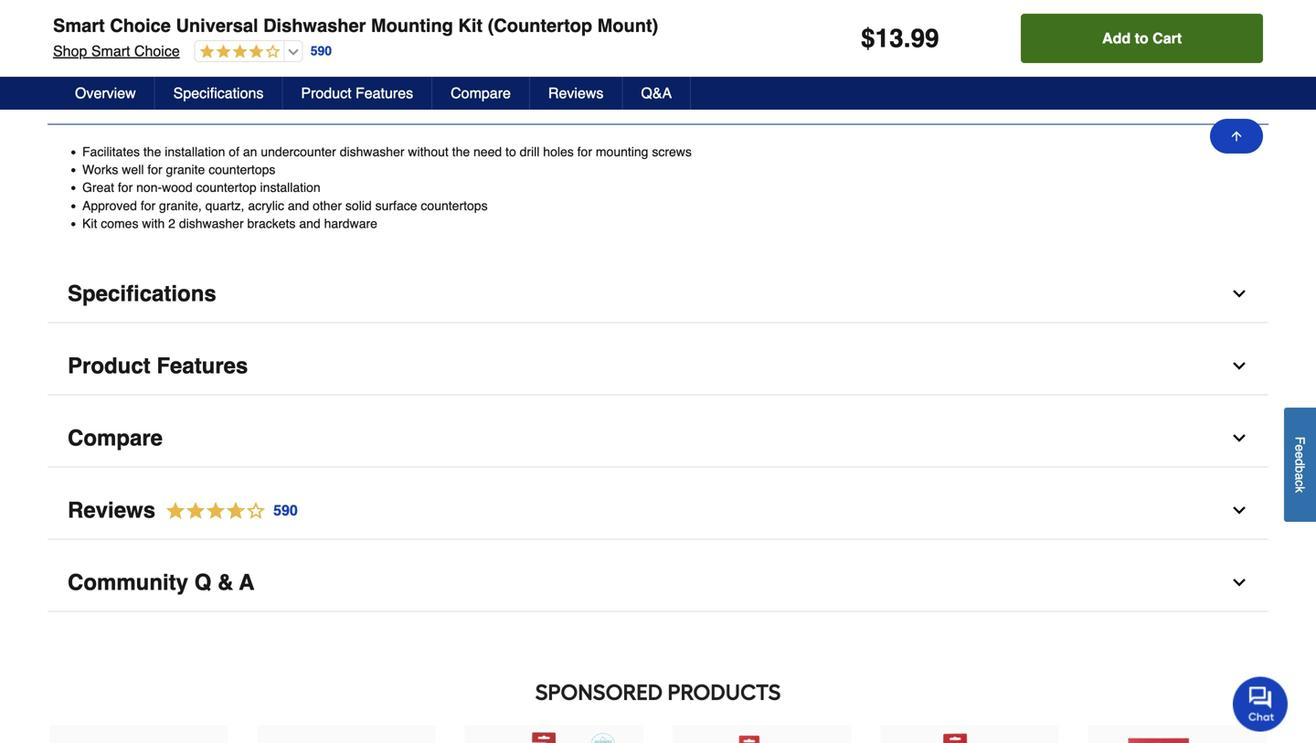 Task type: describe. For each thing, give the bounding box(es) containing it.
0 horizontal spatial installation
[[165, 144, 225, 159]]

a
[[1293, 473, 1308, 480]]

community
[[68, 570, 188, 595]]

countertop
[[196, 180, 257, 195]]

community q & a
[[68, 570, 255, 595]]

frigidaire pureair ultra ii refrigerator air filter image
[[1106, 727, 1249, 743]]

1 vertical spatial product features button
[[48, 338, 1269, 395]]

1 the from the left
[[143, 144, 161, 159]]

community q & a button
[[48, 555, 1269, 612]]

1 vertical spatial choice
[[134, 43, 180, 59]]

2
[[168, 216, 175, 231]]

undercounter
[[261, 144, 336, 159]]

add to cart
[[1103, 30, 1182, 47]]

mount)
[[598, 15, 659, 36]]

&
[[218, 570, 233, 595]]

13
[[875, 24, 904, 53]]

overview button down shop smart choice
[[57, 77, 155, 110]]

add
[[1103, 30, 1131, 47]]

chevron down image for reviews
[[1231, 501, 1249, 520]]

drill
[[520, 144, 540, 159]]

need
[[474, 144, 502, 159]]

0 vertical spatial and
[[288, 198, 309, 213]]

product for bottommost product features button
[[68, 353, 151, 379]]

without
[[408, 144, 449, 159]]

frigidaire 6-month twist-in refrigerator water filter eptwfu01 puresource ultra ii image
[[691, 727, 834, 743]]

0 vertical spatial smart
[[53, 15, 105, 36]]

other
[[313, 198, 342, 213]]

compare for the topmost compare button
[[451, 85, 511, 101]]

frigidaire 6-month push-in refrigerator water filter fppwfu01 purepour image
[[483, 727, 626, 743]]

0 vertical spatial 3.7 stars image
[[195, 44, 280, 61]]

$ 13 . 99
[[861, 24, 940, 53]]

1 horizontal spatial dishwasher
[[340, 144, 405, 159]]

granite,
[[159, 198, 202, 213]]

1 vertical spatial installation
[[260, 180, 321, 195]]

f e e d b a c k button
[[1285, 408, 1317, 522]]

sponsored products
[[535, 679, 781, 706]]

dishwasher
[[263, 15, 366, 36]]

2 e from the top
[[1293, 452, 1308, 459]]

1 vertical spatial product features
[[68, 353, 248, 379]]

1 vertical spatial smart
[[91, 43, 130, 59]]

overview button up screws
[[48, 67, 1269, 125]]

for right holes
[[578, 144, 592, 159]]

acrylic
[[248, 198, 284, 213]]

1 vertical spatial specifications button
[[48, 266, 1269, 323]]

specifications for the topmost specifications 'button'
[[173, 85, 264, 101]]

to inside button
[[1135, 30, 1149, 47]]

reviews button
[[530, 77, 623, 110]]

smart choice universal dishwasher mounting kit (countertop mount)
[[53, 15, 659, 36]]

chevron down image for product features
[[1231, 357, 1249, 375]]

for down 'non-' on the top left
[[141, 198, 156, 213]]

features for bottommost product features button
[[157, 353, 248, 379]]

of
[[229, 144, 240, 159]]

mounting
[[596, 144, 649, 159]]

1 vertical spatial countertops
[[421, 198, 488, 213]]

with
[[142, 216, 165, 231]]

well
[[122, 162, 144, 177]]

1 e from the top
[[1293, 444, 1308, 452]]

2 the from the left
[[452, 144, 470, 159]]

0 vertical spatial countertops
[[209, 162, 276, 177]]

approved
[[82, 198, 137, 213]]

k
[[1293, 486, 1308, 493]]

0 vertical spatial 590
[[311, 44, 332, 58]]

compare for the bottommost compare button
[[68, 426, 163, 451]]

sponsored
[[535, 679, 663, 706]]

q
[[194, 570, 212, 595]]

a
[[239, 570, 255, 595]]

1 horizontal spatial product features
[[301, 85, 413, 101]]

99
[[911, 24, 940, 53]]



Task type: vqa. For each thing, say whether or not it's contained in the screenshot.
Decking,
no



Task type: locate. For each thing, give the bounding box(es) containing it.
1 horizontal spatial product
[[301, 85, 352, 101]]

chevron down image
[[1231, 574, 1249, 592]]

product features
[[301, 85, 413, 101], [68, 353, 248, 379]]

quartz,
[[205, 198, 245, 213]]

0 horizontal spatial 590
[[273, 502, 298, 519]]

smart right shop
[[91, 43, 130, 59]]

to left 'drill'
[[506, 144, 516, 159]]

0 vertical spatial to
[[1135, 30, 1149, 47]]

product
[[301, 85, 352, 101], [68, 353, 151, 379]]

1 horizontal spatial 590
[[311, 44, 332, 58]]

0 vertical spatial compare
[[451, 85, 511, 101]]

smart
[[53, 15, 105, 36], [91, 43, 130, 59]]

smart up shop
[[53, 15, 105, 36]]

non-
[[136, 180, 162, 195]]

0 horizontal spatial to
[[506, 144, 516, 159]]

e
[[1293, 444, 1308, 452], [1293, 452, 1308, 459]]

f e e d b a c k
[[1293, 437, 1308, 493]]

1 horizontal spatial kit
[[458, 15, 483, 36]]

chat invite button image
[[1233, 676, 1289, 732]]

chevron down image for compare
[[1231, 429, 1249, 448]]

the left need
[[452, 144, 470, 159]]

for
[[578, 144, 592, 159], [147, 162, 162, 177], [118, 180, 133, 195], [141, 198, 156, 213]]

the up well
[[143, 144, 161, 159]]

cart
[[1153, 30, 1182, 47]]

holes
[[543, 144, 574, 159]]

facilitates the installation of an undercounter dishwasher without the need to drill holes for mounting screws works well for granite countertops great for non-wood countertop installation approved for granite, quartz, acrylic and other solid surface countertops kit comes with 2 dishwasher brackets and hardware
[[82, 144, 692, 231]]

compare
[[451, 85, 511, 101], [68, 426, 163, 451]]

3 chevron down image from the top
[[1231, 429, 1249, 448]]

0 vertical spatial specifications button
[[155, 77, 283, 110]]

add to cart button
[[1021, 14, 1264, 63]]

and down the other
[[299, 216, 321, 231]]

great
[[82, 180, 114, 195]]

1 horizontal spatial to
[[1135, 30, 1149, 47]]

3.7 stars image down the universal
[[195, 44, 280, 61]]

kit right mounting
[[458, 15, 483, 36]]

dishwasher down 'quartz,'
[[179, 216, 244, 231]]

countertops
[[209, 162, 276, 177], [421, 198, 488, 213]]

for down well
[[118, 180, 133, 195]]

chevron down image for specifications
[[1231, 285, 1249, 303]]

screws
[[652, 144, 692, 159]]

countertops down of
[[209, 162, 276, 177]]

product features button
[[283, 77, 433, 110], [48, 338, 1269, 395]]

advertisement region
[[48, 0, 1269, 60]]

$
[[861, 24, 875, 53]]

e up b
[[1293, 452, 1308, 459]]

specifications button
[[155, 77, 283, 110], [48, 266, 1269, 323]]

to right add
[[1135, 30, 1149, 47]]

brackets
[[247, 216, 296, 231]]

1 horizontal spatial compare
[[451, 85, 511, 101]]

an
[[243, 144, 257, 159]]

1 vertical spatial 3.7 stars image
[[155, 499, 299, 523]]

chevron down image
[[1231, 285, 1249, 303], [1231, 357, 1249, 375], [1231, 429, 1249, 448], [1231, 501, 1249, 520]]

features for topmost product features button
[[356, 85, 413, 101]]

1 vertical spatial compare button
[[48, 410, 1269, 468]]

specifications for the bottommost specifications 'button'
[[68, 281, 216, 306]]

3.7 stars image
[[195, 44, 280, 61], [155, 499, 299, 523]]

kit down approved at the left of the page
[[82, 216, 97, 231]]

b
[[1293, 466, 1308, 473]]

0 vertical spatial installation
[[165, 144, 225, 159]]

frigidaire 6-month push-in refrigerator water filter wf3cb puresource 3 image
[[899, 727, 1041, 743]]

0 horizontal spatial features
[[157, 353, 248, 379]]

0 vertical spatial product features button
[[283, 77, 433, 110]]

1 vertical spatial and
[[299, 216, 321, 231]]

1 vertical spatial 590
[[273, 502, 298, 519]]

3.7 stars image up &
[[155, 499, 299, 523]]

1 horizontal spatial features
[[356, 85, 413, 101]]

(countertop
[[488, 15, 593, 36]]

compare button
[[433, 77, 530, 110], [48, 410, 1269, 468]]

0 vertical spatial dishwasher
[[340, 144, 405, 159]]

product for topmost product features button
[[301, 85, 352, 101]]

reviews up holes
[[549, 85, 604, 101]]

1 vertical spatial product
[[68, 353, 151, 379]]

kit inside facilitates the installation of an undercounter dishwasher without the need to drill holes for mounting screws works well for granite countertops great for non-wood countertop installation approved for granite, quartz, acrylic and other solid surface countertops kit comes with 2 dishwasher brackets and hardware
[[82, 216, 97, 231]]

0 horizontal spatial the
[[143, 144, 161, 159]]

1 vertical spatial features
[[157, 353, 248, 379]]

0 vertical spatial product
[[301, 85, 352, 101]]

4 chevron down image from the top
[[1231, 501, 1249, 520]]

granite
[[166, 162, 205, 177]]

hardware
[[324, 216, 378, 231]]

0 vertical spatial reviews
[[549, 85, 604, 101]]

2 chevron down image from the top
[[1231, 357, 1249, 375]]

1 chevron down image from the top
[[1231, 285, 1249, 303]]

d
[[1293, 459, 1308, 466]]

0 vertical spatial specifications
[[173, 85, 264, 101]]

0 horizontal spatial product features
[[68, 353, 248, 379]]

specifications up of
[[173, 85, 264, 101]]

1 vertical spatial to
[[506, 144, 516, 159]]

universal
[[176, 15, 258, 36]]

0 horizontal spatial reviews
[[68, 498, 155, 523]]

installation up granite
[[165, 144, 225, 159]]

0 horizontal spatial countertops
[[209, 162, 276, 177]]

1 horizontal spatial countertops
[[421, 198, 488, 213]]

0 vertical spatial features
[[356, 85, 413, 101]]

q&a
[[641, 85, 672, 101]]

0 horizontal spatial dishwasher
[[179, 216, 244, 231]]

reviews
[[549, 85, 604, 101], [68, 498, 155, 523]]

1 horizontal spatial the
[[452, 144, 470, 159]]

and left the other
[[288, 198, 309, 213]]

1 horizontal spatial reviews
[[549, 85, 604, 101]]

0 horizontal spatial product
[[68, 353, 151, 379]]

0 horizontal spatial kit
[[82, 216, 97, 231]]

installation up acrylic
[[260, 180, 321, 195]]

c
[[1293, 480, 1308, 486]]

overview
[[68, 83, 165, 108], [75, 85, 136, 101]]

dishwasher
[[340, 144, 405, 159], [179, 216, 244, 231]]

surface
[[375, 198, 417, 213]]

reviews inside button
[[549, 85, 604, 101]]

1 vertical spatial reviews
[[68, 498, 155, 523]]

0 vertical spatial choice
[[110, 15, 171, 36]]

facilitates
[[82, 144, 140, 159]]

590
[[311, 44, 332, 58], [273, 502, 298, 519]]

to
[[1135, 30, 1149, 47], [506, 144, 516, 159]]

solid
[[346, 198, 372, 213]]

specifications down with
[[68, 281, 216, 306]]

specifications
[[173, 85, 264, 101], [68, 281, 216, 306]]

.
[[904, 24, 911, 53]]

mounting
[[371, 15, 453, 36]]

1 vertical spatial specifications
[[68, 281, 216, 306]]

choice down the universal
[[134, 43, 180, 59]]

installation
[[165, 144, 225, 159], [260, 180, 321, 195]]

kit
[[458, 15, 483, 36], [82, 216, 97, 231]]

q&a button
[[623, 77, 691, 110]]

arrow up image
[[1230, 129, 1244, 144]]

3.7 stars image containing 590
[[155, 499, 299, 523]]

0 vertical spatial product features
[[301, 85, 413, 101]]

dishwasher up solid
[[340, 144, 405, 159]]

for up 'non-' on the top left
[[147, 162, 162, 177]]

0 vertical spatial compare button
[[433, 77, 530, 110]]

shop smart choice
[[53, 43, 180, 59]]

reviews up community
[[68, 498, 155, 523]]

choice
[[110, 15, 171, 36], [134, 43, 180, 59]]

wood
[[162, 180, 193, 195]]

southdeep products heading
[[48, 674, 1269, 711]]

to inside facilitates the installation of an undercounter dishwasher without the need to drill holes for mounting screws works well for granite countertops great for non-wood countertop installation approved for granite, quartz, acrylic and other solid surface countertops kit comes with 2 dishwasher brackets and hardware
[[506, 144, 516, 159]]

overview button
[[48, 67, 1269, 125], [57, 77, 155, 110]]

0 vertical spatial kit
[[458, 15, 483, 36]]

features
[[356, 85, 413, 101], [157, 353, 248, 379]]

1 vertical spatial compare
[[68, 426, 163, 451]]

choice up shop smart choice
[[110, 15, 171, 36]]

1 horizontal spatial installation
[[260, 180, 321, 195]]

1 vertical spatial kit
[[82, 216, 97, 231]]

works
[[82, 162, 118, 177]]

the
[[143, 144, 161, 159], [452, 144, 470, 159]]

e up d
[[1293, 444, 1308, 452]]

shop
[[53, 43, 87, 59]]

0 horizontal spatial compare
[[68, 426, 163, 451]]

countertops right 'surface'
[[421, 198, 488, 213]]

products
[[668, 679, 781, 706]]

and
[[288, 198, 309, 213], [299, 216, 321, 231]]

comes
[[101, 216, 138, 231]]

f
[[1293, 437, 1308, 444]]

1 vertical spatial dishwasher
[[179, 216, 244, 231]]



